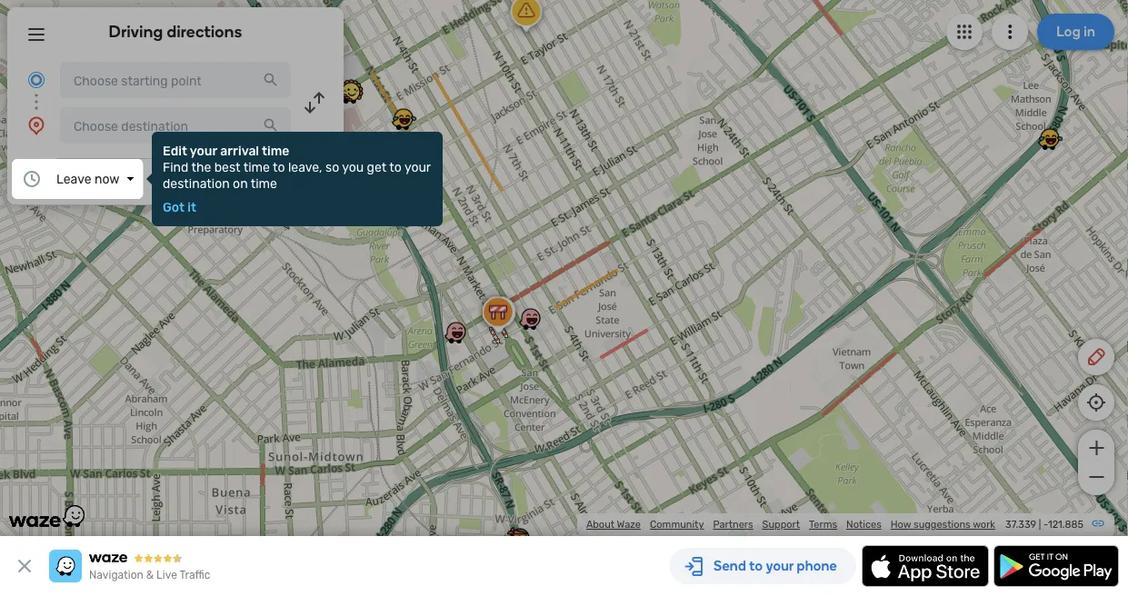 Task type: vqa. For each thing, say whether or not it's contained in the screenshot.
Driving
yes



Task type: describe. For each thing, give the bounding box(es) containing it.
37.339 | -121.885
[[1006, 519, 1084, 531]]

|
[[1039, 519, 1041, 531]]

&
[[146, 569, 154, 582]]

2 to from the left
[[389, 160, 402, 175]]

driving
[[109, 22, 163, 41]]

edit your arrival time find the best time to leave, so you get to your destination on time got it
[[163, 143, 431, 215]]

support link
[[763, 519, 800, 531]]

got
[[163, 200, 185, 215]]

zoom in image
[[1085, 437, 1108, 459]]

best
[[214, 160, 241, 175]]

2 vertical spatial time
[[251, 176, 277, 191]]

on
[[233, 176, 248, 191]]

about waze link
[[586, 519, 641, 531]]

notices link
[[847, 519, 882, 531]]

edit
[[163, 143, 187, 158]]

traffic
[[180, 569, 210, 582]]

0 vertical spatial time
[[262, 143, 290, 158]]

1 to from the left
[[273, 160, 285, 175]]

navigation
[[89, 569, 144, 582]]

live
[[156, 569, 177, 582]]

suggestions
[[914, 519, 971, 531]]

got it button
[[163, 200, 196, 215]]

get
[[367, 160, 387, 175]]

directions
[[167, 22, 242, 41]]

clock image
[[21, 168, 43, 190]]

destination
[[163, 176, 230, 191]]

how suggestions work link
[[891, 519, 996, 531]]

leave,
[[288, 160, 322, 175]]

zoom out image
[[1085, 466, 1108, 488]]

leave
[[56, 171, 91, 186]]

x image
[[14, 556, 35, 577]]



Task type: locate. For each thing, give the bounding box(es) containing it.
how
[[891, 519, 911, 531]]

you
[[342, 160, 364, 175]]

current location image
[[25, 69, 47, 91]]

0 vertical spatial your
[[190, 143, 217, 158]]

37.339
[[1006, 519, 1037, 531]]

driving directions
[[109, 22, 242, 41]]

to left leave,
[[273, 160, 285, 175]]

1 vertical spatial time
[[243, 160, 270, 175]]

1 horizontal spatial your
[[405, 160, 431, 175]]

community
[[650, 519, 704, 531]]

leave now
[[56, 171, 120, 186]]

support
[[763, 519, 800, 531]]

link image
[[1091, 516, 1106, 531]]

work
[[973, 519, 996, 531]]

121.885
[[1048, 519, 1084, 531]]

time
[[262, 143, 290, 158], [243, 160, 270, 175], [251, 176, 277, 191]]

waze
[[617, 519, 641, 531]]

navigation & live traffic
[[89, 569, 210, 582]]

community link
[[650, 519, 704, 531]]

the
[[191, 160, 211, 175]]

to
[[273, 160, 285, 175], [389, 160, 402, 175]]

terms link
[[809, 519, 837, 531]]

it
[[188, 200, 196, 215]]

to right get
[[389, 160, 402, 175]]

0 horizontal spatial your
[[190, 143, 217, 158]]

-
[[1044, 519, 1048, 531]]

time up on
[[243, 160, 270, 175]]

partners
[[713, 519, 753, 531]]

find
[[163, 160, 189, 175]]

so
[[326, 160, 339, 175]]

1 horizontal spatial to
[[389, 160, 402, 175]]

your right get
[[405, 160, 431, 175]]

partners link
[[713, 519, 753, 531]]

time right on
[[251, 176, 277, 191]]

pencil image
[[1086, 346, 1107, 368]]

Choose destination text field
[[60, 107, 291, 144]]

time up leave,
[[262, 143, 290, 158]]

your
[[190, 143, 217, 158], [405, 160, 431, 175]]

terms
[[809, 519, 837, 531]]

location image
[[25, 115, 47, 136]]

notices
[[847, 519, 882, 531]]

about waze community partners support terms notices how suggestions work
[[586, 519, 996, 531]]

about
[[586, 519, 615, 531]]

Choose starting point text field
[[60, 62, 291, 98]]

0 horizontal spatial to
[[273, 160, 285, 175]]

your up the
[[190, 143, 217, 158]]

now
[[94, 171, 120, 186]]

1 vertical spatial your
[[405, 160, 431, 175]]

arrival
[[220, 143, 259, 158]]



